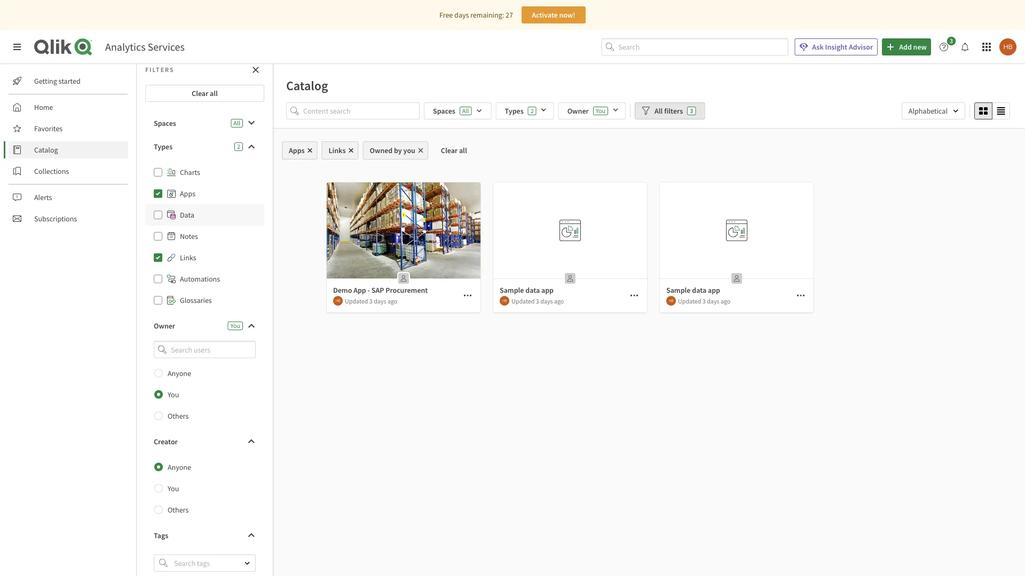 Task type: locate. For each thing, give the bounding box(es) containing it.
3 howard brown element from the left
[[667, 296, 676, 306]]

owner
[[568, 106, 589, 116], [154, 322, 175, 331]]

owner inside filters region
[[568, 106, 589, 116]]

sample for 2nd more actions icon from left's personal 'element'
[[500, 286, 524, 295]]

2 others from the top
[[168, 506, 189, 515]]

add new
[[900, 42, 927, 52]]

1 others from the top
[[168, 412, 189, 421]]

0 horizontal spatial clear all button
[[145, 85, 264, 102]]

ask insight advisor button
[[795, 38, 878, 56]]

2 personal element from the left
[[562, 270, 579, 287]]

1 horizontal spatial howard brown image
[[500, 296, 510, 306]]

1 vertical spatial all
[[459, 146, 467, 155]]

1 vertical spatial spaces
[[154, 119, 176, 128]]

3 updated 3 days ago from the left
[[678, 297, 731, 305]]

ago
[[388, 297, 398, 305], [555, 297, 564, 305], [721, 297, 731, 305]]

1 updated from the left
[[345, 297, 368, 305]]

links inside button
[[329, 146, 346, 155]]

favorites link
[[9, 120, 128, 137]]

1 data from the left
[[526, 286, 540, 295]]

0 vertical spatial apps
[[289, 146, 305, 155]]

2 sample data app from the left
[[667, 286, 721, 295]]

personal element
[[395, 270, 412, 287], [562, 270, 579, 287], [729, 270, 746, 287]]

more actions image
[[464, 292, 472, 300], [630, 292, 639, 300], [797, 292, 806, 300]]

1 horizontal spatial ago
[[555, 297, 564, 305]]

alerts
[[34, 193, 52, 202]]

filters
[[145, 66, 174, 74]]

3 inside dropdown button
[[950, 37, 954, 45]]

clear
[[192, 89, 209, 98], [441, 146, 458, 155]]

3 more actions image from the left
[[797, 292, 806, 300]]

0 horizontal spatial updated 3 days ago
[[345, 297, 398, 305]]

0 vertical spatial clear all button
[[145, 85, 264, 102]]

getting started link
[[9, 73, 128, 90]]

1 updated 3 days ago from the left
[[345, 297, 398, 305]]

2 updated 3 days ago from the left
[[512, 297, 564, 305]]

1 horizontal spatial sample
[[667, 286, 691, 295]]

3
[[950, 37, 954, 45], [690, 107, 694, 115], [370, 297, 373, 305], [536, 297, 539, 305], [703, 297, 706, 305]]

close sidebar menu image
[[13, 43, 21, 51]]

1 personal element from the left
[[395, 270, 412, 287]]

links
[[329, 146, 346, 155], [180, 253, 196, 263]]

apps
[[289, 146, 305, 155], [180, 189, 196, 199]]

2 ago from the left
[[555, 297, 564, 305]]

1 horizontal spatial data
[[692, 286, 707, 295]]

0 horizontal spatial more actions image
[[464, 292, 472, 300]]

howard brown image for sample data app
[[500, 296, 510, 306]]

owned
[[370, 146, 393, 155]]

3 button
[[936, 37, 959, 56]]

sample
[[500, 286, 524, 295], [667, 286, 691, 295]]

Content search text field
[[303, 103, 420, 120]]

anyone
[[168, 369, 191, 379], [168, 463, 191, 473]]

howard brown element for 2nd more actions icon from left's personal 'element'
[[500, 296, 510, 306]]

clear all button down filters
[[145, 85, 264, 102]]

getting
[[34, 76, 57, 86]]

add new button
[[883, 38, 932, 56]]

howard brown image for demo app - sap procurement
[[333, 296, 343, 306]]

types inside filters region
[[505, 106, 524, 116]]

links down notes
[[180, 253, 196, 263]]

0 vertical spatial anyone
[[168, 369, 191, 379]]

1 vertical spatial types
[[154, 142, 173, 152]]

3 ago from the left
[[721, 297, 731, 305]]

now!
[[560, 10, 576, 20]]

3 personal element from the left
[[729, 270, 746, 287]]

demo
[[333, 286, 352, 295]]

spaces
[[433, 106, 456, 116], [154, 119, 176, 128]]

app
[[542, 286, 554, 295], [708, 286, 721, 295]]

days
[[455, 10, 469, 20], [374, 297, 387, 305], [541, 297, 553, 305], [707, 297, 720, 305]]

0 horizontal spatial 2
[[237, 143, 240, 151]]

howard brown element
[[333, 296, 343, 306], [500, 296, 510, 306], [667, 296, 676, 306]]

creator button
[[145, 434, 264, 451]]

alerts link
[[9, 189, 128, 206]]

2
[[531, 107, 534, 115], [237, 143, 240, 151]]

0 horizontal spatial sample
[[500, 286, 524, 295]]

1 horizontal spatial types
[[505, 106, 524, 116]]

anyone inside creator option group
[[168, 463, 191, 473]]

automations
[[180, 275, 220, 284]]

2 app from the left
[[708, 286, 721, 295]]

2 updated from the left
[[512, 297, 535, 305]]

anyone inside owner option group
[[168, 369, 191, 379]]

all for clear all button to the right
[[459, 146, 467, 155]]

2 more actions image from the left
[[630, 292, 639, 300]]

clear all button right "you"
[[433, 142, 476, 160]]

ask
[[813, 42, 824, 52]]

all
[[210, 89, 218, 98], [459, 146, 467, 155]]

0 horizontal spatial catalog
[[34, 145, 58, 155]]

updated 3 days ago for personal 'element' associated with 1st more actions icon from right
[[678, 297, 731, 305]]

all for left clear all button
[[210, 89, 218, 98]]

0 horizontal spatial app
[[542, 286, 554, 295]]

catalog
[[286, 77, 328, 93], [34, 145, 58, 155]]

1 horizontal spatial sample data app
[[667, 286, 721, 295]]

1 vertical spatial apps
[[180, 189, 196, 199]]

0 vertical spatial others
[[168, 412, 189, 421]]

updated for personal 'element' associated with 1st more actions icon from right
[[678, 297, 702, 305]]

2 horizontal spatial updated
[[678, 297, 702, 305]]

others
[[168, 412, 189, 421], [168, 506, 189, 515]]

others up tags
[[168, 506, 189, 515]]

0 vertical spatial all
[[210, 89, 218, 98]]

app
[[354, 286, 366, 295]]

1 horizontal spatial app
[[708, 286, 721, 295]]

others for creator option group
[[168, 506, 189, 515]]

you inside filters region
[[596, 107, 606, 115]]

services
[[148, 40, 185, 54]]

remaining:
[[471, 10, 504, 20]]

0 horizontal spatial clear
[[192, 89, 209, 98]]

1 anyone from the top
[[168, 369, 191, 379]]

app for personal 'element' associated with 1st more actions icon from right
[[708, 286, 721, 295]]

links button
[[322, 142, 359, 160]]

1 horizontal spatial all
[[459, 146, 467, 155]]

0 horizontal spatial clear all
[[192, 89, 218, 98]]

0 horizontal spatial personal element
[[395, 270, 412, 287]]

0 vertical spatial clear
[[192, 89, 209, 98]]

clear all
[[192, 89, 218, 98], [441, 146, 467, 155]]

app for 2nd more actions icon from left's personal 'element'
[[542, 286, 554, 295]]

0 vertical spatial types
[[505, 106, 524, 116]]

1 vertical spatial clear all
[[441, 146, 467, 155]]

clear all button
[[145, 85, 264, 102], [433, 142, 476, 160]]

filters
[[665, 106, 683, 116]]

0 horizontal spatial howard brown element
[[333, 296, 343, 306]]

1 horizontal spatial links
[[329, 146, 346, 155]]

0 horizontal spatial howard brown image
[[333, 296, 343, 306]]

1 app from the left
[[542, 286, 554, 295]]

3 for 1st more actions icon from right
[[703, 297, 706, 305]]

0 vertical spatial spaces
[[433, 106, 456, 116]]

0 horizontal spatial spaces
[[154, 119, 176, 128]]

2 data from the left
[[692, 286, 707, 295]]

2 horizontal spatial updated 3 days ago
[[678, 297, 731, 305]]

apps up data
[[180, 189, 196, 199]]

1 horizontal spatial updated
[[512, 297, 535, 305]]

by
[[394, 146, 402, 155]]

apps inside button
[[289, 146, 305, 155]]

data for 2nd more actions icon from left's personal 'element'
[[526, 286, 540, 295]]

collections link
[[9, 163, 128, 180]]

1 vertical spatial links
[[180, 253, 196, 263]]

0 vertical spatial catalog
[[286, 77, 328, 93]]

0 horizontal spatial sample data app
[[500, 286, 554, 295]]

1 horizontal spatial owner
[[568, 106, 589, 116]]

1 vertical spatial clear
[[441, 146, 458, 155]]

2 horizontal spatial howard brown image
[[1000, 38, 1017, 56]]

updated 3 days ago
[[345, 297, 398, 305], [512, 297, 564, 305], [678, 297, 731, 305]]

others up creator
[[168, 412, 189, 421]]

types
[[505, 106, 524, 116], [154, 142, 173, 152]]

Search text field
[[619, 38, 789, 56]]

apps left the links button
[[289, 146, 305, 155]]

howard brown image
[[1000, 38, 1017, 56], [333, 296, 343, 306], [500, 296, 510, 306]]

anyone down the search users text field
[[168, 369, 191, 379]]

others inside creator option group
[[168, 506, 189, 515]]

updated 3 days ago for 2nd more actions icon from left's personal 'element'
[[512, 297, 564, 305]]

1 horizontal spatial howard brown element
[[500, 296, 510, 306]]

you
[[596, 107, 606, 115], [231, 322, 240, 330], [168, 390, 179, 400], [168, 484, 179, 494]]

1 horizontal spatial more actions image
[[630, 292, 639, 300]]

0 horizontal spatial all
[[234, 119, 240, 127]]

home
[[34, 103, 53, 112]]

tags button
[[145, 528, 264, 545]]

2 horizontal spatial howard brown element
[[667, 296, 676, 306]]

1 horizontal spatial personal element
[[562, 270, 579, 287]]

3 updated from the left
[[678, 297, 702, 305]]

1 vertical spatial catalog
[[34, 145, 58, 155]]

filters region
[[274, 100, 1026, 128]]

1 vertical spatial 2
[[237, 143, 240, 151]]

0 horizontal spatial ago
[[388, 297, 398, 305]]

None field
[[145, 341, 264, 359]]

you
[[404, 146, 416, 155]]

0 horizontal spatial types
[[154, 142, 173, 152]]

2 horizontal spatial ago
[[721, 297, 731, 305]]

2 sample from the left
[[667, 286, 691, 295]]

1 horizontal spatial spaces
[[433, 106, 456, 116]]

personal element for 1st more actions icon from right
[[729, 270, 746, 287]]

0 horizontal spatial updated
[[345, 297, 368, 305]]

all
[[655, 106, 663, 116], [463, 107, 469, 115], [234, 119, 240, 127]]

0 vertical spatial links
[[329, 146, 346, 155]]

data
[[526, 286, 540, 295], [692, 286, 707, 295]]

0 vertical spatial 2
[[531, 107, 534, 115]]

1 sample from the left
[[500, 286, 524, 295]]

1 horizontal spatial apps
[[289, 146, 305, 155]]

1 horizontal spatial clear all
[[441, 146, 467, 155]]

ago for 2nd more actions icon from left's personal 'element'
[[555, 297, 564, 305]]

0 vertical spatial owner
[[568, 106, 589, 116]]

1 vertical spatial anyone
[[168, 463, 191, 473]]

0 horizontal spatial owner
[[154, 322, 175, 331]]

1 ago from the left
[[388, 297, 398, 305]]

2 horizontal spatial personal element
[[729, 270, 746, 287]]

1 horizontal spatial updated 3 days ago
[[512, 297, 564, 305]]

sample data app
[[500, 286, 554, 295], [667, 286, 721, 295]]

0 vertical spatial clear all
[[192, 89, 218, 98]]

notes
[[180, 232, 198, 241]]

2 horizontal spatial more actions image
[[797, 292, 806, 300]]

1 horizontal spatial 2
[[531, 107, 534, 115]]

home link
[[9, 99, 128, 116]]

0 horizontal spatial data
[[526, 286, 540, 295]]

charts
[[180, 168, 200, 177]]

links right apps button
[[329, 146, 346, 155]]

anyone for creator option group
[[168, 463, 191, 473]]

0 horizontal spatial all
[[210, 89, 218, 98]]

updated
[[345, 297, 368, 305], [512, 297, 535, 305], [678, 297, 702, 305]]

2 anyone from the top
[[168, 463, 191, 473]]

1 horizontal spatial clear all button
[[433, 142, 476, 160]]

open image
[[244, 561, 251, 567]]

1 more actions image from the left
[[464, 292, 472, 300]]

1 howard brown element from the left
[[333, 296, 343, 306]]

1 vertical spatial clear all button
[[433, 142, 476, 160]]

sample for personal 'element' associated with 1st more actions icon from right
[[667, 286, 691, 295]]

1 vertical spatial owner
[[154, 322, 175, 331]]

1 vertical spatial others
[[168, 506, 189, 515]]

1 sample data app from the left
[[500, 286, 554, 295]]

anyone down creator
[[168, 463, 191, 473]]

personal element for 3rd more actions icon from right
[[395, 270, 412, 287]]

2 howard brown element from the left
[[500, 296, 510, 306]]

others inside owner option group
[[168, 412, 189, 421]]



Task type: describe. For each thing, give the bounding box(es) containing it.
data
[[180, 210, 194, 220]]

tags
[[154, 531, 168, 541]]

Alphabetical field
[[902, 103, 966, 120]]

3 for 3rd more actions icon from right
[[370, 297, 373, 305]]

switch view group
[[975, 103, 1011, 120]]

anyone for owner option group
[[168, 369, 191, 379]]

activate now! link
[[522, 6, 586, 24]]

collections
[[34, 167, 69, 176]]

insight
[[826, 42, 848, 52]]

updated for 2nd more actions icon from left's personal 'element'
[[512, 297, 535, 305]]

search tags element
[[159, 560, 168, 568]]

updated for personal 'element' for 3rd more actions icon from right
[[345, 297, 368, 305]]

spaces inside filters region
[[433, 106, 456, 116]]

creator option group
[[145, 457, 264, 521]]

procurement
[[386, 286, 428, 295]]

you inside creator option group
[[168, 484, 179, 494]]

catalog link
[[9, 142, 128, 159]]

started
[[59, 76, 81, 86]]

analytics services
[[105, 40, 185, 54]]

subscriptions
[[34, 214, 77, 224]]

updated 3 days ago for personal 'element' for 3rd more actions icon from right
[[345, 297, 398, 305]]

free
[[440, 10, 453, 20]]

getting started
[[34, 76, 81, 86]]

Search tags text field
[[172, 555, 235, 573]]

0 horizontal spatial links
[[180, 253, 196, 263]]

howard brown image
[[667, 296, 676, 306]]

all filters
[[655, 106, 683, 116]]

you inside owner option group
[[168, 390, 179, 400]]

new
[[914, 42, 927, 52]]

ask insight advisor
[[813, 42, 874, 52]]

ago for personal 'element' for 3rd more actions icon from right
[[388, 297, 398, 305]]

sample data app for 1st more actions icon from right
[[667, 286, 721, 295]]

0 horizontal spatial apps
[[180, 189, 196, 199]]

advisor
[[849, 42, 874, 52]]

alphabetical
[[909, 106, 948, 116]]

sample data app for 2nd more actions icon from left
[[500, 286, 554, 295]]

owned by you
[[370, 146, 416, 155]]

1 horizontal spatial catalog
[[286, 77, 328, 93]]

searchbar element
[[602, 38, 789, 56]]

days for 2nd more actions icon from left's personal 'element'
[[541, 297, 553, 305]]

owned by you button
[[363, 142, 428, 160]]

Search users text field
[[169, 341, 243, 359]]

glossaries
[[180, 296, 212, 306]]

howard brown element for personal 'element' for 3rd more actions icon from right
[[333, 296, 343, 306]]

favorites
[[34, 124, 63, 134]]

ago for personal 'element' associated with 1st more actions icon from right
[[721, 297, 731, 305]]

-
[[368, 286, 370, 295]]

data for personal 'element' associated with 1st more actions icon from right
[[692, 286, 707, 295]]

2 inside filters region
[[531, 107, 534, 115]]

add
[[900, 42, 912, 52]]

free days remaining: 27
[[440, 10, 513, 20]]

1 horizontal spatial clear
[[441, 146, 458, 155]]

days for personal 'element' for 3rd more actions icon from right
[[374, 297, 387, 305]]

analytics services element
[[105, 40, 185, 54]]

search tags image
[[159, 560, 168, 568]]

days for personal 'element' associated with 1st more actions icon from right
[[707, 297, 720, 305]]

2 horizontal spatial all
[[655, 106, 663, 116]]

activate
[[532, 10, 558, 20]]

activate now!
[[532, 10, 576, 20]]

owner option group
[[145, 363, 264, 427]]

1 horizontal spatial all
[[463, 107, 469, 115]]

apps button
[[282, 142, 318, 160]]

3 for 2nd more actions icon from left
[[536, 297, 539, 305]]

qlik sense app image
[[327, 183, 481, 279]]

analytics
[[105, 40, 146, 54]]

demo app - sap procurement
[[333, 286, 428, 295]]

howard brown element for personal 'element' associated with 1st more actions icon from right
[[667, 296, 676, 306]]

others for owner option group
[[168, 412, 189, 421]]

navigation pane element
[[0, 68, 136, 232]]

3 inside filters region
[[690, 107, 694, 115]]

27
[[506, 10, 513, 20]]

catalog inside 'catalog' 'link'
[[34, 145, 58, 155]]

creator
[[154, 437, 178, 447]]

subscriptions link
[[9, 210, 128, 228]]

personal element for 2nd more actions icon from left
[[562, 270, 579, 287]]

sap
[[372, 286, 384, 295]]



Task type: vqa. For each thing, say whether or not it's contained in the screenshot.
Advisor
yes



